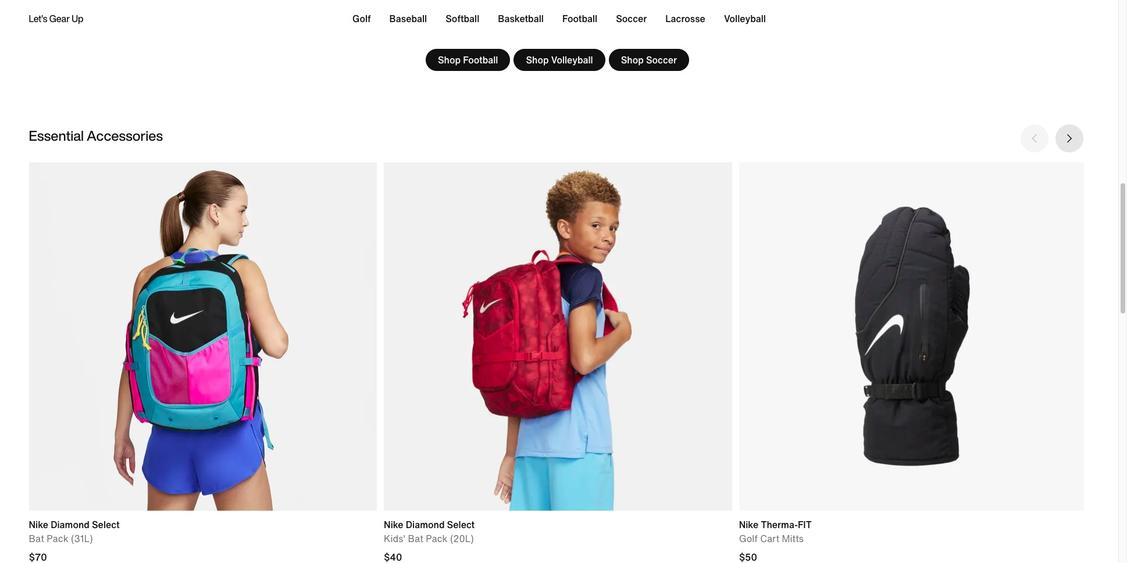 Task type: describe. For each thing, give the bounding box(es) containing it.
all the latest gear to elevate the way you play.
[[459, 18, 660, 32]]

shop volleyball
[[526, 53, 593, 67]]

golf cart mitts image
[[739, 162, 1088, 511]]

all
[[459, 18, 471, 32]]

softball
[[446, 12, 480, 26]]

diamond for pack
[[406, 518, 445, 532]]

secondary element
[[29, 0, 1090, 35]]

let's gear up
[[29, 12, 84, 26]]

let's
[[29, 12, 47, 26]]

soccer link
[[616, 9, 647, 28]]

shop for shop volleyball
[[526, 53, 549, 67]]

golf inside menu
[[353, 12, 371, 26]]

nike diamond select kids' bat pack (20l)
[[384, 518, 475, 546]]

select for bat pack (31l)
[[92, 518, 120, 532]]

menu inside secondary element
[[353, 9, 766, 28]]

shop soccer
[[621, 53, 677, 67]]

diamond for (31l)
[[51, 518, 90, 532]]

baseball link
[[390, 9, 427, 28]]

football inside menu
[[563, 12, 598, 26]]

(31l)
[[71, 532, 93, 546]]

essential accessories
[[29, 125, 163, 146]]

pack inside the nike diamond select kids' bat pack (20l)
[[426, 532, 448, 546]]

bat inside nike diamond select bat pack (31l)
[[29, 532, 44, 546]]

volleyball inside menu
[[724, 12, 766, 26]]

mitts
[[782, 532, 804, 546]]

lacrosse link
[[666, 9, 706, 28]]

pack inside nike diamond select bat pack (31l)
[[47, 532, 68, 546]]

shop for shop football
[[438, 53, 461, 67]]

up
[[72, 12, 84, 26]]

latest
[[490, 18, 514, 32]]

to
[[539, 18, 548, 32]]

nike for kids'
[[384, 518, 404, 532]]

select for kids' bat pack (20l)
[[447, 518, 475, 532]]

football link
[[563, 9, 598, 28]]

softball link
[[446, 9, 480, 28]]

basketball link
[[498, 9, 544, 28]]

accessories
[[87, 125, 163, 146]]

lacrosse
[[666, 12, 706, 26]]

shop for shop soccer
[[621, 53, 644, 67]]



Task type: locate. For each thing, give the bounding box(es) containing it.
shop soccer link
[[609, 49, 690, 71]]

bat
[[29, 532, 44, 546], [408, 532, 423, 546]]

shop volleyball link
[[514, 49, 606, 71]]

essential
[[29, 125, 84, 146]]

1 horizontal spatial nike
[[384, 518, 404, 532]]

0 vertical spatial soccer
[[616, 12, 647, 26]]

1 horizontal spatial diamond
[[406, 518, 445, 532]]

shop inside "link"
[[526, 53, 549, 67]]

pack
[[47, 532, 68, 546], [426, 532, 448, 546]]

volleyball inside "link"
[[551, 53, 593, 67]]

football left "way"
[[563, 12, 598, 26]]

2 select from the left
[[447, 518, 475, 532]]

1 nike from the left
[[29, 518, 48, 532]]

nike therma-fit golf cart mitts
[[739, 518, 812, 546]]

nike inside nike diamond select bat pack (31l)
[[29, 518, 48, 532]]

1 horizontal spatial select
[[447, 518, 475, 532]]

therma-
[[761, 518, 798, 532]]

diamond
[[51, 518, 90, 532], [406, 518, 445, 532]]

1 horizontal spatial volleyball
[[724, 12, 766, 26]]

kids'
[[384, 532, 406, 546]]

shop football
[[438, 53, 498, 67]]

select inside the nike diamond select kids' bat pack (20l)
[[447, 518, 475, 532]]

the
[[473, 18, 488, 32], [585, 18, 599, 32]]

shop
[[438, 53, 461, 67], [526, 53, 549, 67], [621, 53, 644, 67]]

2 shop from the left
[[526, 53, 549, 67]]

menu containing golf
[[353, 9, 766, 28]]

fit
[[798, 518, 812, 532]]

select inside nike diamond select bat pack (31l)
[[92, 518, 120, 532]]

shop down you
[[621, 53, 644, 67]]

shop down all
[[438, 53, 461, 67]]

shop down to
[[526, 53, 549, 67]]

0 horizontal spatial golf
[[353, 12, 371, 26]]

nike for bat
[[29, 518, 48, 532]]

nike inside the nike diamond select kids' bat pack (20l)
[[384, 518, 404, 532]]

1 pack from the left
[[47, 532, 68, 546]]

bat inside the nike diamond select kids' bat pack (20l)
[[408, 532, 423, 546]]

1 vertical spatial golf
[[739, 532, 758, 546]]

0 horizontal spatial diamond
[[51, 518, 90, 532]]

1 horizontal spatial shop
[[526, 53, 549, 67]]

0 horizontal spatial the
[[473, 18, 488, 32]]

1 horizontal spatial football
[[563, 12, 598, 26]]

0 horizontal spatial football
[[463, 53, 498, 67]]

gear
[[49, 12, 70, 26]]

1 vertical spatial football
[[463, 53, 498, 67]]

2 bat from the left
[[408, 532, 423, 546]]

2 nike from the left
[[384, 518, 404, 532]]

kids' bat pack (20l) image
[[384, 162, 732, 511]]

shop football link
[[426, 49, 511, 71]]

golf
[[353, 12, 371, 26], [739, 532, 758, 546]]

0 vertical spatial volleyball
[[724, 12, 766, 26]]

nike
[[29, 518, 48, 532], [384, 518, 404, 532], [739, 518, 759, 532]]

1 vertical spatial soccer
[[646, 53, 677, 67]]

golf inside nike therma-fit golf cart mitts
[[739, 532, 758, 546]]

soccer up shop soccer link
[[616, 12, 647, 26]]

1 horizontal spatial golf
[[739, 532, 758, 546]]

diamond inside nike diamond select bat pack (31l)
[[51, 518, 90, 532]]

way
[[602, 18, 619, 32]]

golf left the baseball link
[[353, 12, 371, 26]]

2 pack from the left
[[426, 532, 448, 546]]

bat right kids'
[[408, 532, 423, 546]]

1 horizontal spatial pack
[[426, 532, 448, 546]]

nike for golf
[[739, 518, 759, 532]]

football
[[563, 12, 598, 26], [463, 53, 498, 67]]

basketball
[[498, 12, 544, 26]]

elevate
[[551, 18, 582, 32]]

0 horizontal spatial nike
[[29, 518, 48, 532]]

golf left cart
[[739, 532, 758, 546]]

0 vertical spatial golf
[[353, 12, 371, 26]]

the left "way"
[[585, 18, 599, 32]]

0 horizontal spatial volleyball
[[551, 53, 593, 67]]

gear
[[517, 18, 537, 32]]

play.
[[640, 18, 660, 32]]

nike diamond select bat pack (31l)
[[29, 518, 120, 546]]

nike inside nike therma-fit golf cart mitts
[[739, 518, 759, 532]]

1 vertical spatial volleyball
[[551, 53, 593, 67]]

2 horizontal spatial nike
[[739, 518, 759, 532]]

3 shop from the left
[[621, 53, 644, 67]]

3 nike from the left
[[739, 518, 759, 532]]

0 horizontal spatial bat
[[29, 532, 44, 546]]

0 horizontal spatial select
[[92, 518, 120, 532]]

volleyball
[[724, 12, 766, 26], [551, 53, 593, 67]]

baseball
[[390, 12, 427, 26]]

diamond inside the nike diamond select kids' bat pack (20l)
[[406, 518, 445, 532]]

1 shop from the left
[[438, 53, 461, 67]]

soccer inside menu
[[616, 12, 647, 26]]

menu
[[353, 9, 766, 28]]

1 horizontal spatial bat
[[408, 532, 423, 546]]

2 diamond from the left
[[406, 518, 445, 532]]

1 horizontal spatial the
[[585, 18, 599, 32]]

1 bat from the left
[[29, 532, 44, 546]]

football down all
[[463, 53, 498, 67]]

soccer
[[616, 12, 647, 26], [646, 53, 677, 67]]

1 select from the left
[[92, 518, 120, 532]]

pack left (20l)
[[426, 532, 448, 546]]

0 vertical spatial football
[[563, 12, 598, 26]]

pack left (31l)
[[47, 532, 68, 546]]

the right all
[[473, 18, 488, 32]]

you
[[621, 18, 637, 32]]

2 the from the left
[[585, 18, 599, 32]]

1 the from the left
[[473, 18, 488, 32]]

2 horizontal spatial shop
[[621, 53, 644, 67]]

select
[[92, 518, 120, 532], [447, 518, 475, 532]]

volleyball link
[[724, 9, 766, 28]]

1 diamond from the left
[[51, 518, 90, 532]]

golf link
[[353, 9, 371, 28]]

soccer down play.
[[646, 53, 677, 67]]

0 horizontal spatial shop
[[438, 53, 461, 67]]

bat left (31l)
[[29, 532, 44, 546]]

bat pack (31l) image
[[29, 162, 377, 511]]

0 horizontal spatial pack
[[47, 532, 68, 546]]

cart
[[761, 532, 780, 546]]

(20l)
[[450, 532, 474, 546]]



Task type: vqa. For each thing, say whether or not it's contained in the screenshot.
"sign in" BUTTON
no



